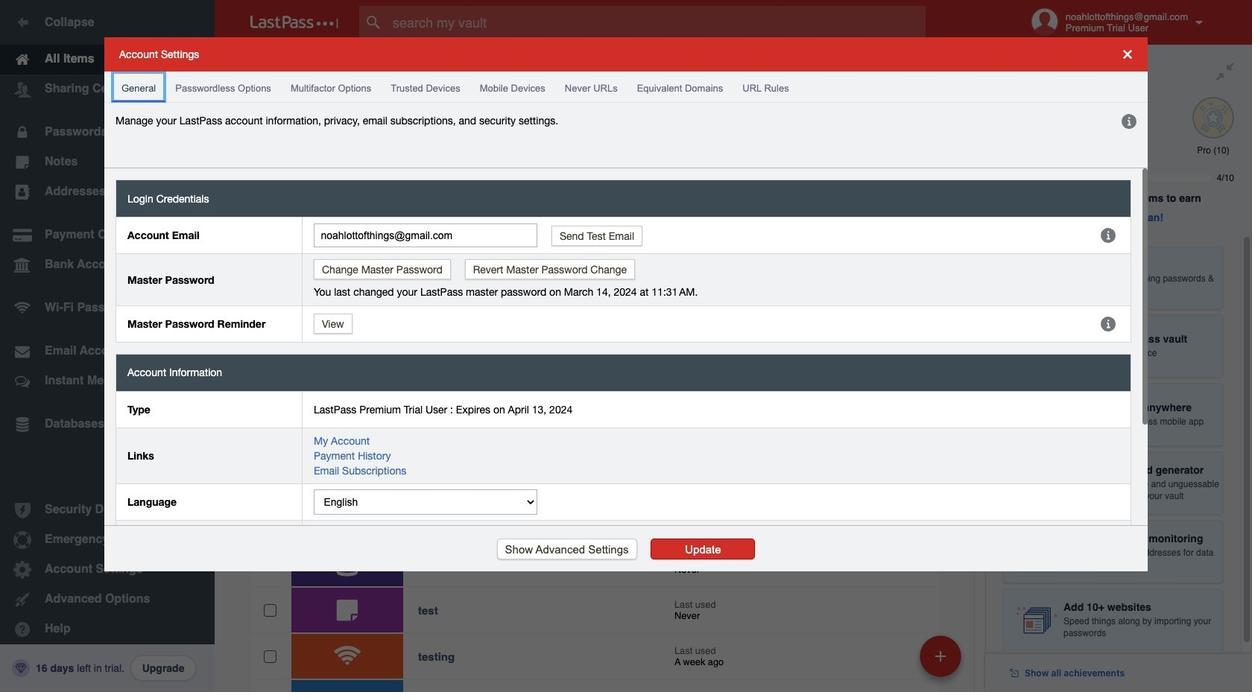 Task type: locate. For each thing, give the bounding box(es) containing it.
Search search field
[[359, 6, 955, 39]]

lastpass image
[[251, 16, 339, 29]]



Task type: describe. For each thing, give the bounding box(es) containing it.
new item navigation
[[915, 632, 971, 693]]

vault options navigation
[[215, 45, 986, 89]]

main navigation navigation
[[0, 0, 215, 693]]

search my vault text field
[[359, 6, 955, 39]]

new item image
[[936, 651, 946, 662]]



Task type: vqa. For each thing, say whether or not it's contained in the screenshot.
NEW ITEM Element
no



